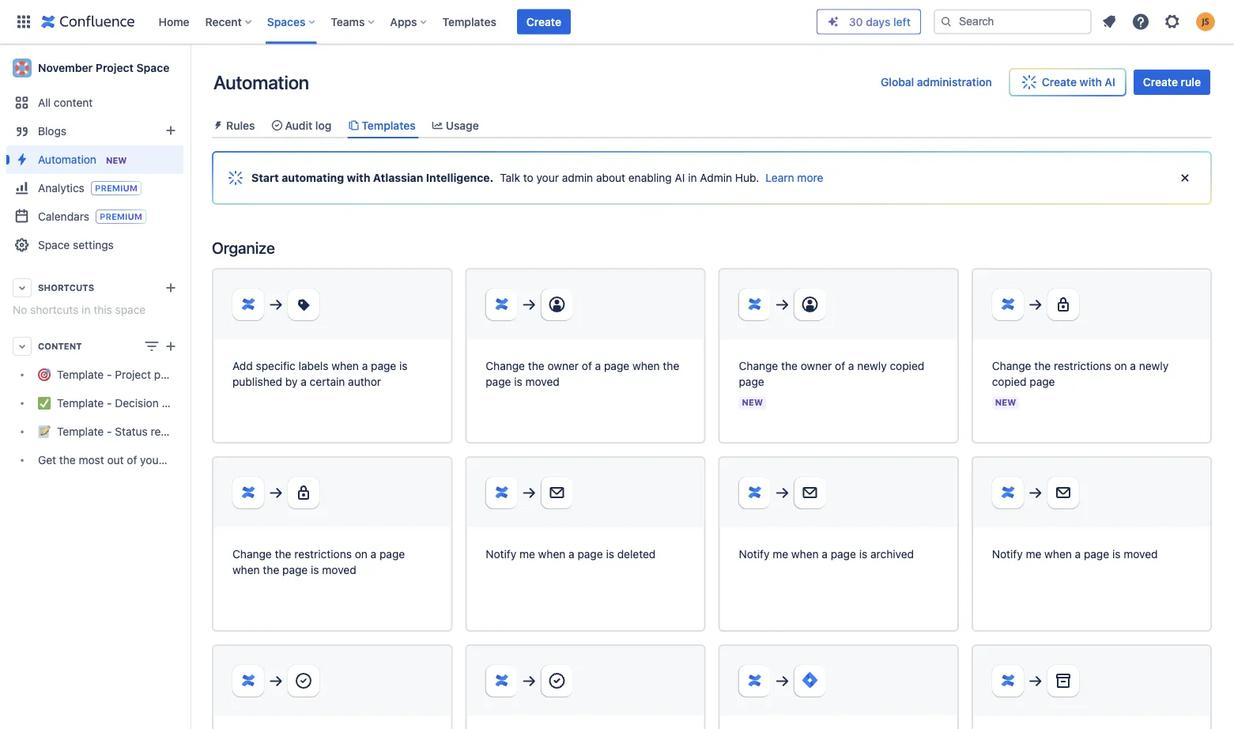 Task type: describe. For each thing, give the bounding box(es) containing it.
certain
[[310, 376, 345, 389]]

template for template - status report
[[57, 425, 104, 438]]

november
[[38, 61, 93, 74]]

learn more link
[[766, 170, 824, 186]]

when inside change the restrictions on a page when the page is moved
[[233, 564, 260, 577]]

templates image
[[348, 119, 360, 132]]

change view image
[[142, 337, 161, 356]]

published
[[233, 376, 283, 389]]

is inside the notify me when a page is archived link
[[860, 548, 868, 561]]

a inside change the owner of a newly copied page
[[849, 360, 855, 373]]

plan
[[154, 368, 176, 381]]

out
[[107, 454, 124, 467]]

settings icon image
[[1164, 12, 1183, 31]]

create for create with ai
[[1043, 76, 1078, 89]]

specific
[[256, 360, 296, 373]]

the for change the restrictions on a page when the page is moved
[[275, 548, 291, 561]]

recent
[[205, 15, 242, 28]]

premium icon image
[[827, 15, 840, 28]]

the for change the owner of a page when the page is moved
[[528, 360, 545, 373]]

template for template - project plan
[[57, 368, 104, 381]]

is inside notify me when a page is deleted link
[[606, 548, 615, 561]]

is inside the notify me when a page is moved "link"
[[1113, 548, 1121, 561]]

shortcuts
[[38, 283, 94, 293]]

newly for on
[[1140, 360, 1169, 373]]

rules
[[226, 119, 255, 132]]

rule
[[1182, 76, 1202, 89]]

add shortcut image
[[161, 278, 180, 297]]

a inside change the owner of a page when the page is moved
[[595, 360, 601, 373]]

rules image
[[212, 119, 225, 132]]

global administration link
[[872, 70, 1002, 95]]

30 days left button
[[818, 10, 921, 34]]

blogs
[[38, 125, 67, 138]]

no
[[13, 303, 27, 316]]

template - status report
[[57, 425, 182, 438]]

november project space
[[38, 61, 170, 74]]

learn
[[766, 171, 795, 184]]

recent button
[[201, 9, 258, 34]]

of for page
[[582, 360, 592, 373]]

space settings
[[38, 239, 114, 252]]

when inside change the owner of a page when the page is moved
[[633, 360, 660, 373]]

talk
[[500, 171, 521, 184]]

create rule button
[[1134, 70, 1211, 95]]

newly for of
[[858, 360, 887, 373]]

space element
[[0, 44, 239, 729]]

change the restrictions on a newly copied page
[[993, 360, 1169, 389]]

content button
[[6, 332, 184, 361]]

get the most out of your team space link
[[6, 446, 225, 475]]

global administration
[[881, 76, 993, 89]]

organize
[[212, 238, 275, 257]]

0 vertical spatial space
[[115, 303, 146, 316]]

restrictions for the
[[294, 548, 352, 561]]

the for change the restrictions on a newly copied page
[[1035, 360, 1052, 373]]

status
[[115, 425, 148, 438]]

change for change the owner of a page when the page is moved
[[486, 360, 525, 373]]

enabling
[[629, 171, 672, 184]]

notify me when a page is moved link
[[972, 457, 1213, 632]]

spaces button
[[263, 9, 321, 34]]

collapse sidebar image
[[172, 52, 207, 84]]

analytics link
[[6, 174, 184, 203]]

add specific labels when a page is published by a certain author link
[[212, 268, 453, 444]]

space settings link
[[6, 231, 184, 259]]

start automating with atlassian intelligence. talk to your admin about enabling ai in admin hub. learn more
[[252, 171, 824, 184]]

owner for page
[[548, 360, 579, 373]]

spaces
[[267, 15, 306, 28]]

create for create rule
[[1144, 76, 1179, 89]]

when inside "link"
[[1045, 548, 1073, 561]]

apps
[[390, 15, 417, 28]]

all content
[[38, 96, 93, 109]]

a inside change the restrictions on a page when the page is moved
[[371, 548, 377, 561]]

admin
[[562, 171, 593, 184]]

log
[[316, 119, 332, 132]]

- for status
[[107, 425, 112, 438]]

home
[[159, 15, 190, 28]]

team
[[166, 454, 191, 467]]

notify for notify me when a page is archived
[[739, 548, 770, 561]]

a inside change the restrictions on a newly copied page
[[1131, 360, 1137, 373]]

days
[[867, 15, 891, 28]]

1 horizontal spatial your
[[537, 171, 559, 184]]

shortcuts
[[30, 303, 79, 316]]

1 horizontal spatial space
[[137, 61, 170, 74]]

close banner image
[[1176, 169, 1195, 188]]

new for change the owner of a newly copied page
[[742, 398, 764, 408]]

template - decision documentation
[[57, 397, 239, 410]]

administration
[[918, 76, 993, 89]]

0 vertical spatial automation
[[214, 71, 309, 93]]

page inside change the owner of a newly copied page
[[739, 376, 765, 389]]

change the restrictions on a page when the page is moved
[[233, 548, 405, 577]]

start
[[252, 171, 279, 184]]

copied for change the restrictions on a newly copied page
[[993, 376, 1027, 389]]

1 vertical spatial project
[[115, 368, 151, 381]]

tree inside space element
[[6, 361, 239, 475]]

notify me when a page is archived link
[[719, 457, 959, 632]]

archived
[[871, 548, 915, 561]]

notify me when a page is archived
[[739, 548, 915, 561]]

content
[[38, 341, 82, 352]]

apps button
[[386, 9, 433, 34]]

most
[[79, 454, 104, 467]]

november project space link
[[6, 52, 184, 84]]

change for change the owner of a newly copied page
[[739, 360, 779, 373]]

1 vertical spatial space
[[38, 239, 70, 252]]

new for change the restrictions on a newly copied page
[[996, 398, 1017, 408]]

all
[[38, 96, 51, 109]]

1 horizontal spatial space
[[194, 454, 225, 467]]

this
[[94, 303, 112, 316]]

of for newly
[[836, 360, 846, 373]]

change for change the restrictions on a page when the page is moved
[[233, 548, 272, 561]]

calendars link
[[6, 203, 184, 231]]

create rule
[[1144, 76, 1202, 89]]

global
[[881, 76, 915, 89]]

on for page
[[355, 548, 368, 561]]



Task type: locate. For each thing, give the bounding box(es) containing it.
1 vertical spatial with
[[347, 171, 371, 184]]

1 notify from the left
[[486, 548, 517, 561]]

labels
[[299, 360, 329, 373]]

templates inside global element
[[443, 15, 497, 28]]

template up most on the bottom
[[57, 425, 104, 438]]

space left collapse sidebar image
[[137, 61, 170, 74]]

moved for change the owner of a page when the page is moved
[[526, 376, 560, 389]]

0 vertical spatial templates
[[443, 15, 497, 28]]

template down content dropdown button in the left top of the page
[[57, 368, 104, 381]]

copied inside change the owner of a newly copied page
[[890, 360, 925, 373]]

notify
[[486, 548, 517, 561], [739, 548, 770, 561], [993, 548, 1024, 561]]

1 horizontal spatial create
[[1043, 76, 1078, 89]]

ai inside dropdown button
[[1106, 76, 1116, 89]]

0 horizontal spatial space
[[115, 303, 146, 316]]

0 horizontal spatial automation
[[38, 153, 96, 166]]

on inside change the restrictions on a newly copied page
[[1115, 360, 1128, 373]]

me for notify me when a page is moved
[[1027, 548, 1042, 561]]

0 horizontal spatial ai
[[675, 171, 686, 184]]

2 horizontal spatial me
[[1027, 548, 1042, 561]]

notify for notify me when a page is deleted
[[486, 548, 517, 561]]

add
[[233, 360, 253, 373]]

0 horizontal spatial restrictions
[[294, 548, 352, 561]]

3 notify from the left
[[993, 548, 1024, 561]]

2 template from the top
[[57, 397, 104, 410]]

of inside change the owner of a page when the page is moved
[[582, 360, 592, 373]]

2 horizontal spatial moved
[[1124, 548, 1159, 561]]

create down "search" field
[[1043, 76, 1078, 89]]

ai down 'notification icon'
[[1106, 76, 1116, 89]]

0 vertical spatial -
[[107, 368, 112, 381]]

with inside dropdown button
[[1080, 76, 1103, 89]]

0 horizontal spatial owner
[[548, 360, 579, 373]]

change inside change the owner of a page when the page is moved
[[486, 360, 525, 373]]

templates link
[[438, 9, 501, 34]]

0 vertical spatial in
[[689, 171, 697, 184]]

1 template from the top
[[57, 368, 104, 381]]

space
[[137, 61, 170, 74], [38, 239, 70, 252]]

page inside the notify me when a page is moved "link"
[[1085, 548, 1110, 561]]

1 horizontal spatial owner
[[801, 360, 833, 373]]

copied inside change the restrictions on a newly copied page
[[993, 376, 1027, 389]]

project
[[96, 61, 134, 74], [115, 368, 151, 381]]

1 horizontal spatial notify
[[739, 548, 770, 561]]

moved inside "link"
[[1124, 548, 1159, 561]]

2 notify from the left
[[739, 548, 770, 561]]

report
[[151, 425, 182, 438]]

1 me from the left
[[520, 548, 536, 561]]

the inside change the restrictions on a newly copied page
[[1035, 360, 1052, 373]]

premium image up calendars link at the left of page
[[91, 181, 141, 195]]

moved inside change the owner of a page when the page is moved
[[526, 376, 560, 389]]

in inside space element
[[82, 303, 91, 316]]

create for create
[[527, 15, 562, 28]]

when
[[332, 360, 359, 373], [633, 360, 660, 373], [539, 548, 566, 561], [792, 548, 819, 561], [1045, 548, 1073, 561], [233, 564, 260, 577]]

- left decision
[[107, 397, 112, 410]]

automation up analytics
[[38, 153, 96, 166]]

template
[[57, 368, 104, 381], [57, 397, 104, 410], [57, 425, 104, 438]]

- for project
[[107, 368, 112, 381]]

in left this
[[82, 303, 91, 316]]

premium image
[[91, 181, 141, 195], [96, 210, 146, 224]]

change inside change the owner of a newly copied page
[[739, 360, 779, 373]]

0 horizontal spatial copied
[[890, 360, 925, 373]]

restrictions inside change the restrictions on a newly copied page
[[1055, 360, 1112, 373]]

1 horizontal spatial templates
[[443, 15, 497, 28]]

1 vertical spatial automation
[[38, 153, 96, 166]]

1 vertical spatial -
[[107, 397, 112, 410]]

a
[[362, 360, 368, 373], [595, 360, 601, 373], [849, 360, 855, 373], [1131, 360, 1137, 373], [301, 376, 307, 389], [371, 548, 377, 561], [569, 548, 575, 561], [822, 548, 828, 561], [1076, 548, 1082, 561]]

in left admin
[[689, 171, 697, 184]]

your left team
[[140, 454, 163, 467]]

1 horizontal spatial moved
[[526, 376, 560, 389]]

global element
[[9, 0, 817, 44]]

newly inside change the restrictions on a newly copied page
[[1140, 360, 1169, 373]]

create
[[527, 15, 562, 28], [1043, 76, 1078, 89], [1144, 76, 1179, 89]]

project up decision
[[115, 368, 151, 381]]

1 horizontal spatial on
[[1115, 360, 1128, 373]]

page inside the notify me when a page is archived link
[[831, 548, 857, 561]]

atlassian
[[373, 171, 424, 184]]

automation inside space element
[[38, 153, 96, 166]]

space down calendars
[[38, 239, 70, 252]]

your right to
[[537, 171, 559, 184]]

ai
[[1106, 76, 1116, 89], [675, 171, 686, 184]]

- left status
[[107, 425, 112, 438]]

1 newly from the left
[[858, 360, 887, 373]]

notification icon image
[[1100, 12, 1119, 31]]

tab list containing rules
[[206, 112, 1219, 139]]

calendars
[[38, 210, 89, 223]]

space
[[115, 303, 146, 316], [194, 454, 225, 467]]

create a page image
[[161, 337, 180, 356]]

template - decision documentation link
[[6, 389, 239, 418]]

get
[[38, 454, 56, 467]]

tab list
[[206, 112, 1219, 139]]

the for change the owner of a newly copied page
[[782, 360, 798, 373]]

create a blog image
[[161, 121, 180, 140]]

0 horizontal spatial notify
[[486, 548, 517, 561]]

audit log image
[[271, 119, 284, 132]]

restrictions for page
[[1055, 360, 1112, 373]]

0 vertical spatial space
[[137, 61, 170, 74]]

banner
[[0, 0, 1235, 44]]

moved for change the restrictions on a page when the page is moved
[[322, 564, 357, 577]]

restrictions inside change the restrictions on a page when the page is moved
[[294, 548, 352, 561]]

create link
[[517, 9, 571, 34]]

change inside change the restrictions on a page when the page is moved
[[233, 548, 272, 561]]

page inside change the restrictions on a newly copied page
[[1030, 376, 1056, 389]]

template for template - decision documentation
[[57, 397, 104, 410]]

1 vertical spatial premium image
[[96, 210, 146, 224]]

1 horizontal spatial newly
[[1140, 360, 1169, 373]]

0 horizontal spatial of
[[127, 454, 137, 467]]

- up template - decision documentation link
[[107, 368, 112, 381]]

of inside "get the most out of your team space" link
[[127, 454, 137, 467]]

blogs link
[[6, 117, 184, 146]]

Search field
[[934, 9, 1093, 34]]

1 vertical spatial template
[[57, 397, 104, 410]]

0 horizontal spatial me
[[520, 548, 536, 561]]

notify inside "link"
[[993, 548, 1024, 561]]

1 horizontal spatial copied
[[993, 376, 1027, 389]]

space right team
[[194, 454, 225, 467]]

change the owner of a page when the page is moved
[[486, 360, 680, 389]]

the inside space element
[[59, 454, 76, 467]]

2 vertical spatial -
[[107, 425, 112, 438]]

2 horizontal spatial of
[[836, 360, 846, 373]]

me for notify me when a page is archived
[[773, 548, 789, 561]]

1 vertical spatial ai
[[675, 171, 686, 184]]

2 - from the top
[[107, 397, 112, 410]]

space right this
[[115, 303, 146, 316]]

2 horizontal spatial notify
[[993, 548, 1024, 561]]

30 days left
[[850, 15, 911, 28]]

2 vertical spatial moved
[[322, 564, 357, 577]]

0 vertical spatial copied
[[890, 360, 925, 373]]

the inside change the owner of a newly copied page
[[782, 360, 798, 373]]

a inside "link"
[[1076, 548, 1082, 561]]

0 horizontal spatial new
[[106, 155, 127, 165]]

admin
[[700, 171, 733, 184]]

me for notify me when a page is deleted
[[520, 548, 536, 561]]

on inside change the restrictions on a page when the page is moved
[[355, 548, 368, 561]]

new for automation
[[106, 155, 127, 165]]

create inside button
[[1144, 76, 1179, 89]]

0 horizontal spatial in
[[82, 303, 91, 316]]

create right 'templates' link
[[527, 15, 562, 28]]

1 horizontal spatial automation
[[214, 71, 309, 93]]

me inside "link"
[[1027, 548, 1042, 561]]

1 - from the top
[[107, 368, 112, 381]]

settings
[[73, 239, 114, 252]]

create inside dropdown button
[[1043, 76, 1078, 89]]

0 horizontal spatial your
[[140, 454, 163, 467]]

1 horizontal spatial in
[[689, 171, 697, 184]]

home link
[[154, 9, 194, 34]]

1 horizontal spatial me
[[773, 548, 789, 561]]

1 vertical spatial restrictions
[[294, 548, 352, 561]]

on for newly
[[1115, 360, 1128, 373]]

1 vertical spatial templates
[[362, 119, 416, 132]]

audit
[[285, 119, 313, 132]]

0 vertical spatial template
[[57, 368, 104, 381]]

banner containing home
[[0, 0, 1235, 44]]

2 owner from the left
[[801, 360, 833, 373]]

0 horizontal spatial on
[[355, 548, 368, 561]]

shortcuts button
[[6, 274, 184, 302]]

templates right apps popup button
[[443, 15, 497, 28]]

audit log
[[285, 119, 332, 132]]

tree
[[6, 361, 239, 475]]

owner for newly
[[801, 360, 833, 373]]

0 horizontal spatial moved
[[322, 564, 357, 577]]

1 vertical spatial moved
[[1124, 548, 1159, 561]]

1 horizontal spatial new
[[742, 398, 764, 408]]

when inside "add specific labels when a page is published by a certain author"
[[332, 360, 359, 373]]

notify me when a page is deleted
[[486, 548, 656, 561]]

teams
[[331, 15, 365, 28]]

new inside space element
[[106, 155, 127, 165]]

content
[[54, 96, 93, 109]]

1 vertical spatial on
[[355, 548, 368, 561]]

automation up audit log icon
[[214, 71, 309, 93]]

your inside space element
[[140, 454, 163, 467]]

the
[[528, 360, 545, 373], [663, 360, 680, 373], [782, 360, 798, 373], [1035, 360, 1052, 373], [59, 454, 76, 467], [275, 548, 291, 561], [263, 564, 280, 577]]

documentation
[[162, 397, 239, 410]]

0 vertical spatial your
[[537, 171, 559, 184]]

1 horizontal spatial restrictions
[[1055, 360, 1112, 373]]

copied for change the owner of a newly copied page
[[890, 360, 925, 373]]

to
[[524, 171, 534, 184]]

usage image
[[432, 119, 444, 132]]

analytics
[[38, 181, 85, 194]]

0 horizontal spatial templates
[[362, 119, 416, 132]]

left
[[894, 15, 911, 28]]

change the restrictions on a page when the page is moved link
[[212, 457, 453, 632]]

is inside "add specific labels when a page is published by a certain author"
[[400, 360, 408, 373]]

create with ai button
[[1011, 70, 1126, 95]]

of
[[582, 360, 592, 373], [836, 360, 846, 373], [127, 454, 137, 467]]

3 me from the left
[[1027, 548, 1042, 561]]

template - project plan link
[[6, 361, 184, 389]]

0 horizontal spatial newly
[[858, 360, 887, 373]]

more
[[798, 171, 824, 184]]

create left "rule"
[[1144, 76, 1179, 89]]

3 template from the top
[[57, 425, 104, 438]]

create inside 'link'
[[527, 15, 562, 28]]

no shortcuts in this space
[[13, 303, 146, 316]]

is
[[400, 360, 408, 373], [514, 376, 523, 389], [606, 548, 615, 561], [860, 548, 868, 561], [1113, 548, 1121, 561], [311, 564, 319, 577]]

2 horizontal spatial create
[[1144, 76, 1179, 89]]

change for change the restrictions on a newly copied page
[[993, 360, 1032, 373]]

0 horizontal spatial create
[[527, 15, 562, 28]]

1 vertical spatial space
[[194, 454, 225, 467]]

is inside change the restrictions on a page when the page is moved
[[311, 564, 319, 577]]

1 horizontal spatial with
[[1080, 76, 1103, 89]]

is inside change the owner of a page when the page is moved
[[514, 376, 523, 389]]

- for decision
[[107, 397, 112, 410]]

change inside change the restrictions on a newly copied page
[[993, 360, 1032, 373]]

owner
[[548, 360, 579, 373], [801, 360, 833, 373]]

0 vertical spatial moved
[[526, 376, 560, 389]]

0 horizontal spatial space
[[38, 239, 70, 252]]

templates right templates icon
[[362, 119, 416, 132]]

1 vertical spatial copied
[[993, 376, 1027, 389]]

0 vertical spatial project
[[96, 61, 134, 74]]

your profile and preferences image
[[1197, 12, 1216, 31]]

about
[[596, 171, 626, 184]]

1 vertical spatial in
[[82, 303, 91, 316]]

your
[[537, 171, 559, 184], [140, 454, 163, 467]]

1 owner from the left
[[548, 360, 579, 373]]

premium image down analytics link
[[96, 210, 146, 224]]

template - status report link
[[6, 418, 184, 446]]

by
[[286, 376, 298, 389]]

0 horizontal spatial with
[[347, 171, 371, 184]]

confluence image
[[41, 12, 135, 31], [41, 12, 135, 31]]

deleted
[[618, 548, 656, 561]]

2 vertical spatial template
[[57, 425, 104, 438]]

1 horizontal spatial ai
[[1106, 76, 1116, 89]]

author
[[348, 376, 381, 389]]

in
[[689, 171, 697, 184], [82, 303, 91, 316]]

1 horizontal spatial of
[[582, 360, 592, 373]]

page inside "add specific labels when a page is published by a certain author"
[[371, 360, 397, 373]]

get the most out of your team space
[[38, 454, 225, 467]]

0 vertical spatial with
[[1080, 76, 1103, 89]]

of inside change the owner of a newly copied page
[[836, 360, 846, 373]]

intelligence.
[[426, 171, 494, 184]]

premium image for analytics
[[91, 181, 141, 195]]

2 newly from the left
[[1140, 360, 1169, 373]]

notify for notify me when a page is moved
[[993, 548, 1024, 561]]

with down 'notification icon'
[[1080, 76, 1103, 89]]

premium image inside analytics link
[[91, 181, 141, 195]]

2 me from the left
[[773, 548, 789, 561]]

0 vertical spatial premium image
[[91, 181, 141, 195]]

2 horizontal spatial new
[[996, 398, 1017, 408]]

project up all content 'link'
[[96, 61, 134, 74]]

premium image for calendars
[[96, 210, 146, 224]]

help icon image
[[1132, 12, 1151, 31]]

ai right enabling
[[675, 171, 686, 184]]

change the owner of a newly copied page
[[739, 360, 925, 389]]

me
[[520, 548, 536, 561], [773, 548, 789, 561], [1027, 548, 1042, 561]]

0 vertical spatial restrictions
[[1055, 360, 1112, 373]]

page
[[371, 360, 397, 373], [604, 360, 630, 373], [486, 376, 511, 389], [739, 376, 765, 389], [1030, 376, 1056, 389], [380, 548, 405, 561], [578, 548, 603, 561], [831, 548, 857, 561], [1085, 548, 1110, 561], [283, 564, 308, 577]]

notify me when a page is moved
[[993, 548, 1159, 561]]

0 vertical spatial ai
[[1106, 76, 1116, 89]]

page inside notify me when a page is deleted link
[[578, 548, 603, 561]]

change the owner of a page when the page is moved link
[[465, 268, 706, 444]]

tree containing template - project plan
[[6, 361, 239, 475]]

owner inside change the owner of a page when the page is moved
[[548, 360, 579, 373]]

premium image inside calendars link
[[96, 210, 146, 224]]

teams button
[[326, 9, 381, 34]]

3 - from the top
[[107, 425, 112, 438]]

search image
[[941, 15, 953, 28]]

notify me when a page is deleted link
[[465, 457, 706, 632]]

-
[[107, 368, 112, 381], [107, 397, 112, 410], [107, 425, 112, 438]]

automating
[[282, 171, 344, 184]]

create with ai
[[1043, 76, 1116, 89]]

template down template - project plan link
[[57, 397, 104, 410]]

1 vertical spatial your
[[140, 454, 163, 467]]

hub.
[[736, 171, 760, 184]]

30
[[850, 15, 864, 28]]

appswitcher icon image
[[14, 12, 33, 31]]

with left atlassian
[[347, 171, 371, 184]]

add specific labels when a page is published by a certain author
[[233, 360, 408, 389]]

0 vertical spatial on
[[1115, 360, 1128, 373]]

decision
[[115, 397, 159, 410]]

newly inside change the owner of a newly copied page
[[858, 360, 887, 373]]

the for get the most out of your team space
[[59, 454, 76, 467]]

owner inside change the owner of a newly copied page
[[801, 360, 833, 373]]

moved inside change the restrictions on a page when the page is moved
[[322, 564, 357, 577]]

change
[[486, 360, 525, 373], [739, 360, 779, 373], [993, 360, 1032, 373], [233, 548, 272, 561]]



Task type: vqa. For each thing, say whether or not it's contained in the screenshot.
Notify me when a page is moved 'me'
yes



